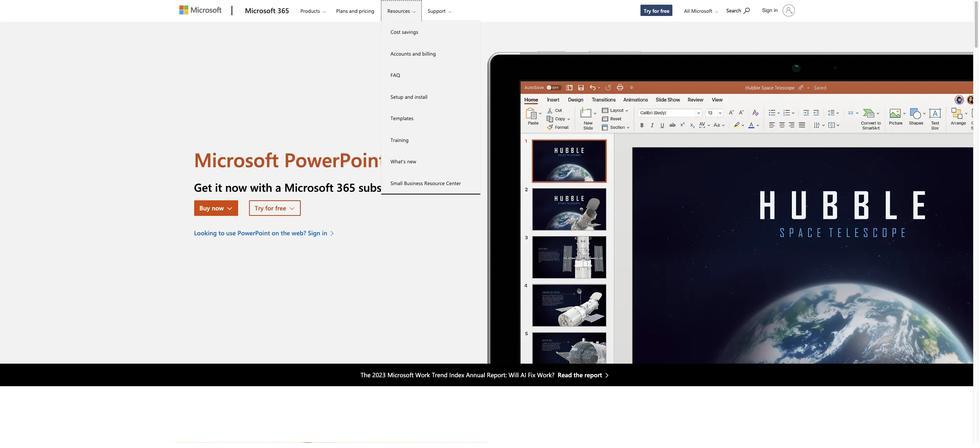 Task type: describe. For each thing, give the bounding box(es) containing it.
resource
[[424, 180, 445, 186]]

products button
[[294, 0, 332, 21]]

cost savings link
[[381, 21, 480, 43]]

new
[[407, 158, 416, 165]]

2023
[[372, 371, 386, 379]]

and for accounts
[[413, 50, 421, 57]]

now inside buy now dropdown button
[[212, 204, 224, 212]]

0 vertical spatial powerpoint
[[284, 146, 386, 172]]

business
[[404, 180, 423, 186]]

setup
[[391, 93, 404, 100]]

training
[[391, 136, 409, 143]]

accounts and billing link
[[381, 43, 480, 64]]

small business resource center
[[391, 180, 461, 186]]

microsoft powerpoint
[[194, 146, 386, 172]]

for for the try for free link on the top right
[[653, 7, 659, 14]]

read
[[558, 371, 572, 379]]

all microsoft button
[[678, 0, 722, 21]]

to
[[219, 229, 225, 237]]

1 vertical spatial sign
[[308, 229, 320, 237]]

search button
[[723, 1, 753, 19]]

all microsoft
[[684, 7, 713, 14]]

what's
[[391, 158, 406, 165]]

try for the try for free link on the top right
[[644, 7, 651, 14]]

buy now
[[200, 204, 224, 212]]

support button
[[421, 0, 458, 21]]

cost savings
[[391, 28, 418, 35]]

microsoft inside microsoft 365 link
[[245, 6, 276, 15]]

setup and install link
[[381, 86, 480, 107]]

training link
[[381, 129, 480, 151]]

plans and pricing link
[[333, 0, 378, 19]]

the 2023 microsoft work trend index annual report: will ai fix work? read the report
[[361, 371, 602, 379]]

resources button
[[381, 0, 422, 21]]

0 vertical spatial 365
[[277, 6, 289, 15]]

Search search field
[[723, 1, 758, 19]]

use
[[226, 229, 236, 237]]

search
[[727, 7, 742, 14]]

0 vertical spatial in
[[774, 7, 778, 13]]

small
[[391, 180, 403, 186]]

what's new link
[[381, 151, 480, 172]]

try for free for the try for free link on the top right
[[644, 7, 670, 14]]

looking to use powerpoint on the web? sign in
[[194, 229, 327, 237]]

looking to use powerpoint on the web? sign in link
[[194, 229, 338, 238]]

index
[[449, 371, 464, 379]]

cost
[[391, 28, 401, 35]]

install
[[415, 93, 428, 100]]

setup and install
[[391, 93, 428, 100]]

accounts
[[391, 50, 411, 57]]

0 vertical spatial the
[[281, 229, 290, 237]]

templates
[[391, 115, 414, 121]]

trend
[[432, 371, 448, 379]]

report
[[585, 371, 602, 379]]

support
[[428, 7, 446, 14]]



Task type: locate. For each thing, give the bounding box(es) containing it.
sign in link
[[758, 1, 798, 20]]

in
[[774, 7, 778, 13], [322, 229, 327, 237]]

free left all
[[661, 7, 670, 14]]

work
[[415, 371, 430, 379]]

2 vertical spatial and
[[405, 93, 413, 100]]

in right search search box
[[774, 7, 778, 13]]

free for the try for free link on the top right
[[661, 7, 670, 14]]

1 vertical spatial powerpoint
[[238, 229, 270, 237]]

sign right "web?"
[[308, 229, 320, 237]]

will
[[509, 371, 519, 379]]

plans
[[336, 7, 348, 14]]

templates link
[[381, 107, 480, 129]]

and right the setup
[[405, 93, 413, 100]]

1 horizontal spatial try
[[644, 7, 651, 14]]

powerpoint
[[284, 146, 386, 172], [238, 229, 270, 237]]

try for free
[[644, 7, 670, 14], [255, 204, 286, 212]]

small business resource center link
[[381, 172, 480, 194]]

report:
[[487, 371, 507, 379]]

microsoft image
[[179, 5, 221, 14]]

1 horizontal spatial the
[[574, 371, 583, 379]]

0 vertical spatial now
[[225, 180, 247, 195]]

0 vertical spatial try for free
[[644, 7, 670, 14]]

annual
[[466, 371, 485, 379]]

subscription.
[[359, 180, 424, 195]]

0 horizontal spatial the
[[281, 229, 290, 237]]

faq link
[[381, 64, 480, 86]]

on
[[272, 229, 279, 237]]

1 vertical spatial in
[[322, 229, 327, 237]]

0 horizontal spatial 365
[[277, 6, 289, 15]]

now right buy
[[212, 204, 224, 212]]

now right it
[[225, 180, 247, 195]]

the
[[281, 229, 290, 237], [574, 371, 583, 379]]

the right read
[[574, 371, 583, 379]]

try for free left all
[[644, 7, 670, 14]]

0 vertical spatial free
[[661, 7, 670, 14]]

1 vertical spatial the
[[574, 371, 583, 379]]

0 horizontal spatial try
[[255, 204, 264, 212]]

for for try for free dropdown button
[[265, 204, 274, 212]]

a
[[275, 180, 281, 195]]

it
[[215, 180, 222, 195]]

0 horizontal spatial now
[[212, 204, 224, 212]]

try inside dropdown button
[[255, 204, 264, 212]]

device screen showing a presentation open in powerpoint image
[[487, 22, 974, 364]]

0 vertical spatial and
[[349, 7, 358, 14]]

with
[[250, 180, 272, 195]]

all
[[684, 7, 690, 14]]

1 horizontal spatial try for free
[[644, 7, 670, 14]]

and for plans
[[349, 7, 358, 14]]

for left all
[[653, 7, 659, 14]]

buy now button
[[194, 201, 238, 216]]

1 vertical spatial 365
[[337, 180, 356, 195]]

1 horizontal spatial now
[[225, 180, 247, 195]]

1 horizontal spatial sign
[[762, 7, 773, 13]]

resources
[[388, 7, 410, 14]]

billing
[[422, 50, 436, 57]]

0 horizontal spatial powerpoint
[[238, 229, 270, 237]]

microsoft inside "all microsoft" dropdown button
[[691, 7, 713, 14]]

pricing
[[359, 7, 374, 14]]

free
[[661, 7, 670, 14], [275, 204, 286, 212]]

and
[[349, 7, 358, 14], [413, 50, 421, 57], [405, 93, 413, 100]]

get it now with a microsoft 365 subscription.
[[194, 180, 424, 195]]

1 vertical spatial free
[[275, 204, 286, 212]]

try for free for try for free dropdown button
[[255, 204, 286, 212]]

0 vertical spatial for
[[653, 7, 659, 14]]

savings
[[402, 28, 418, 35]]

for down with
[[265, 204, 274, 212]]

0 vertical spatial try
[[644, 7, 651, 14]]

try
[[644, 7, 651, 14], [255, 204, 264, 212]]

what's new
[[391, 158, 416, 165]]

now
[[225, 180, 247, 195], [212, 204, 224, 212]]

0 horizontal spatial in
[[322, 229, 327, 237]]

for inside dropdown button
[[265, 204, 274, 212]]

sign in
[[762, 7, 778, 13]]

sign
[[762, 7, 773, 13], [308, 229, 320, 237]]

powerpoint left on
[[238, 229, 270, 237]]

0 horizontal spatial for
[[265, 204, 274, 212]]

the
[[361, 371, 371, 379]]

and right plans
[[349, 7, 358, 14]]

web?
[[292, 229, 306, 237]]

center
[[446, 180, 461, 186]]

0 horizontal spatial sign
[[308, 229, 320, 237]]

1 horizontal spatial powerpoint
[[284, 146, 386, 172]]

365
[[277, 6, 289, 15], [337, 180, 356, 195]]

work?
[[537, 371, 555, 379]]

1 vertical spatial for
[[265, 204, 274, 212]]

1 horizontal spatial in
[[774, 7, 778, 13]]

microsoft 365 link
[[241, 0, 293, 21]]

and inside 'link'
[[413, 50, 421, 57]]

in right "web?"
[[322, 229, 327, 237]]

free inside dropdown button
[[275, 204, 286, 212]]

1 horizontal spatial 365
[[337, 180, 356, 195]]

accounts and billing
[[391, 50, 436, 57]]

and for setup
[[405, 93, 413, 100]]

microsoft
[[245, 6, 276, 15], [691, 7, 713, 14], [194, 146, 279, 172], [284, 180, 334, 195], [388, 371, 414, 379]]

looking
[[194, 229, 217, 237]]

free down a
[[275, 204, 286, 212]]

0 horizontal spatial free
[[275, 204, 286, 212]]

try for free button
[[249, 201, 301, 216]]

0 vertical spatial sign
[[762, 7, 773, 13]]

the right on
[[281, 229, 290, 237]]

for
[[653, 7, 659, 14], [265, 204, 274, 212]]

1 vertical spatial try
[[255, 204, 264, 212]]

ai
[[521, 371, 526, 379]]

try for free inside dropdown button
[[255, 204, 286, 212]]

1 vertical spatial now
[[212, 204, 224, 212]]

read the report link
[[558, 371, 613, 380]]

powerpoint up 'get it now with a microsoft 365 subscription.'
[[284, 146, 386, 172]]

free for try for free dropdown button
[[275, 204, 286, 212]]

try for free down a
[[255, 204, 286, 212]]

1 vertical spatial try for free
[[255, 204, 286, 212]]

1 horizontal spatial free
[[661, 7, 670, 14]]

0 horizontal spatial try for free
[[255, 204, 286, 212]]

1 horizontal spatial for
[[653, 7, 659, 14]]

products
[[300, 7, 320, 14]]

faq
[[391, 72, 400, 78]]

plans and pricing
[[336, 7, 374, 14]]

get
[[194, 180, 212, 195]]

microsoft 365
[[245, 6, 289, 15]]

sign right search search box
[[762, 7, 773, 13]]

1 vertical spatial and
[[413, 50, 421, 57]]

and left billing
[[413, 50, 421, 57]]

fix
[[528, 371, 536, 379]]

try for try for free dropdown button
[[255, 204, 264, 212]]

buy
[[200, 204, 210, 212]]

try for free link
[[641, 4, 673, 16]]



Task type: vqa. For each thing, say whether or not it's contained in the screenshot.
Trend
yes



